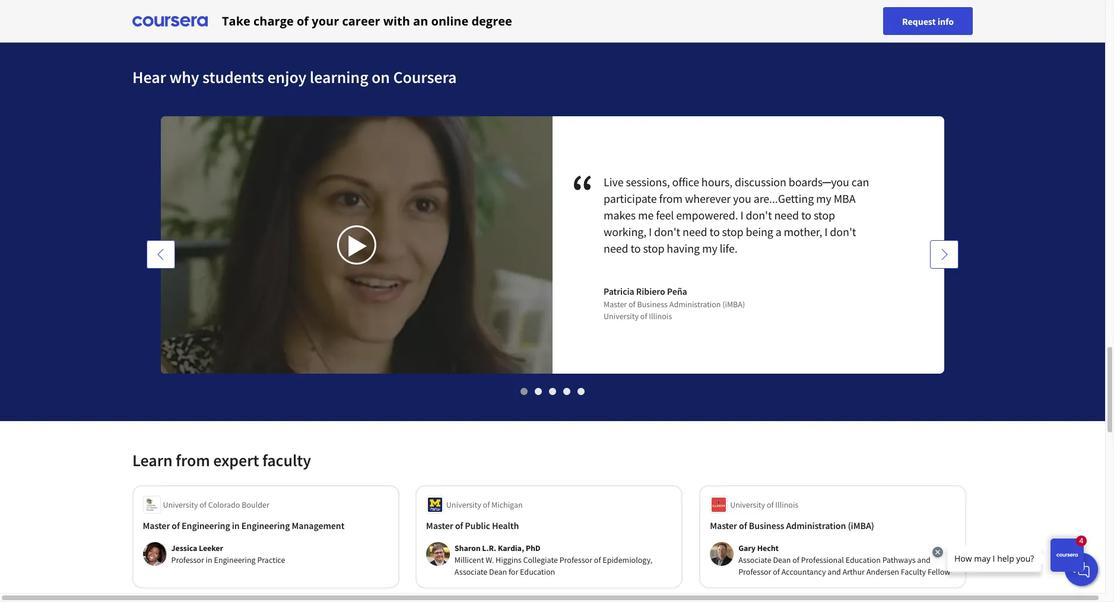 Task type: locate. For each thing, give the bounding box(es) containing it.
associate down millicent
[[455, 567, 488, 578]]

illinois inside patricia ribiero peña master of business administration (imba) university of illinois
[[649, 311, 672, 322]]

jessica
[[172, 543, 198, 554]]

master of engineering in engineering management link
[[143, 519, 389, 533]]

why
[[169, 66, 199, 88]]

from up feel in the top right of the page
[[659, 191, 683, 206]]

mba
[[834, 191, 856, 206]]

stop left having
[[643, 241, 665, 256]]

1 horizontal spatial and
[[917, 555, 930, 566]]

business down the university of illinois
[[749, 520, 784, 532]]

0 horizontal spatial in
[[206, 555, 213, 566]]

colorado
[[208, 500, 240, 511]]

1 vertical spatial illinois
[[775, 500, 798, 511]]

to down the working,
[[631, 241, 641, 256]]

professional
[[801, 555, 844, 566]]

coursera image
[[132, 12, 208, 31]]

dean inside gary hecht associate dean of professional education pathways and professor of accountancy and arthur andersen faculty fellow
[[773, 555, 791, 566]]

practice
[[258, 555, 285, 566]]

dean inside sharon l.r. kardia, phd millicent w. higgins collegiate professor of epidemiology, associate dean for education
[[489, 567, 507, 578]]

1 horizontal spatial business
[[749, 520, 784, 532]]

0 vertical spatial business
[[638, 299, 668, 310]]

need down are...getting
[[775, 208, 799, 223]]

0 horizontal spatial don't
[[655, 224, 681, 239]]

take charge of your career with an online degree
[[222, 13, 512, 29]]

don't down feel in the top right of the page
[[655, 224, 681, 239]]

patricia
[[604, 286, 635, 297]]

0 vertical spatial need
[[775, 208, 799, 223]]

professor inside sharon l.r. kardia, phd millicent w. higgins collegiate professor of epidemiology, associate dean for education
[[560, 555, 593, 566]]

(imba) inside patricia ribiero peña master of business administration (imba) university of illinois
[[723, 299, 745, 310]]

management
[[292, 520, 345, 532]]

university for master of public health
[[447, 500, 482, 511]]

master
[[604, 299, 627, 310], [143, 520, 170, 532], [426, 520, 454, 532], [710, 520, 737, 532]]

0 vertical spatial (imba)
[[723, 299, 745, 310]]

hear why students enjoy learning on coursera
[[132, 66, 457, 88]]

pathways
[[882, 555, 915, 566]]

1 vertical spatial my
[[702, 241, 718, 256]]

0 vertical spatial my
[[817, 191, 832, 206]]

1 horizontal spatial (imba)
[[848, 520, 874, 532]]

illinois
[[649, 311, 672, 322], [775, 500, 798, 511]]

don't down mba
[[830, 224, 857, 239]]

of left colorado
[[200, 500, 207, 511]]

learn from expert faculty
[[132, 450, 311, 471]]

1 horizontal spatial education
[[845, 555, 881, 566]]

gary hecht associate dean of professional education pathways and professor of accountancy and arthur andersen faculty fellow
[[738, 543, 950, 578]]

1 vertical spatial associate
[[455, 567, 488, 578]]

engineering down boulder
[[242, 520, 290, 532]]

next image
[[939, 249, 950, 261]]

of up jessica at the bottom of the page
[[172, 520, 180, 532]]

in down colorado
[[232, 520, 240, 532]]

to down 'empowered.' on the right of page
[[710, 224, 720, 239]]

engineering up the leeker
[[182, 520, 230, 532]]

1 horizontal spatial to
[[710, 224, 720, 239]]

university down patricia
[[604, 311, 639, 322]]

0 horizontal spatial education
[[520, 567, 556, 578]]

1 vertical spatial stop
[[722, 224, 744, 239]]

stop up life.
[[722, 224, 744, 239]]

of down hecht
[[773, 567, 780, 578]]

need
[[775, 208, 799, 223], [683, 224, 708, 239], [604, 241, 629, 256]]

i down me
[[649, 224, 652, 239]]

1 horizontal spatial need
[[683, 224, 708, 239]]

need down the working,
[[604, 241, 629, 256]]

business down 'ribiero'
[[638, 299, 668, 310]]

chat with us image
[[1072, 560, 1091, 579]]

an
[[413, 13, 428, 29]]

1 vertical spatial to
[[710, 224, 720, 239]]

and down professional
[[827, 567, 841, 578]]

my down boards─you
[[817, 191, 832, 206]]

stop down mba
[[814, 208, 835, 223]]

0 horizontal spatial to
[[631, 241, 641, 256]]

2 horizontal spatial don't
[[830, 224, 857, 239]]

professor
[[172, 555, 204, 566], [560, 555, 593, 566], [738, 567, 771, 578]]

university for master of engineering in engineering management
[[163, 500, 198, 511]]

accountancy
[[781, 567, 826, 578]]

university for master of business administration (imba)
[[730, 500, 765, 511]]

me
[[638, 208, 654, 223]]

michigan
[[492, 500, 523, 511]]

you
[[733, 191, 752, 206]]

on
[[372, 66, 390, 88]]

1 horizontal spatial i
[[741, 208, 744, 223]]

dean down w.
[[489, 567, 507, 578]]

0 vertical spatial from
[[659, 191, 683, 206]]

of left the michigan
[[483, 500, 490, 511]]

higgins
[[496, 555, 522, 566]]

0 horizontal spatial professor
[[172, 555, 204, 566]]

engineering
[[182, 520, 230, 532], [242, 520, 290, 532], [214, 555, 256, 566]]

0 vertical spatial administration
[[670, 299, 721, 310]]

education
[[845, 555, 881, 566], [520, 567, 556, 578]]

university inside patricia ribiero peña master of business administration (imba) university of illinois
[[604, 311, 639, 322]]

administration up professional
[[786, 520, 846, 532]]

my left life.
[[702, 241, 718, 256]]

i right mother,
[[825, 224, 828, 239]]

i down you
[[741, 208, 744, 223]]

2 vertical spatial to
[[631, 241, 641, 256]]

1 vertical spatial business
[[749, 520, 784, 532]]

of
[[297, 13, 309, 29], [629, 299, 636, 310], [641, 311, 648, 322], [200, 500, 207, 511], [483, 500, 490, 511], [767, 500, 774, 511], [172, 520, 180, 532], [455, 520, 463, 532], [739, 520, 747, 532], [594, 555, 601, 566], [792, 555, 799, 566], [773, 567, 780, 578]]

1 horizontal spatial professor
[[560, 555, 593, 566]]

in
[[232, 520, 240, 532], [206, 555, 213, 566]]

1 vertical spatial and
[[827, 567, 841, 578]]

engineering for of
[[242, 520, 290, 532]]

request info button
[[883, 7, 973, 35]]

to up mother,
[[802, 208, 812, 223]]

leeker
[[199, 543, 224, 554]]

working,
[[604, 224, 647, 239]]

for
[[509, 567, 519, 578]]

1 vertical spatial education
[[520, 567, 556, 578]]

0 horizontal spatial business
[[638, 299, 668, 310]]

from right "learn"
[[176, 450, 210, 471]]

from inside live sessions, office hours, discussion boards─you can participate from wherever you are...getting my mba makes me feel empowered. i don't need to stop working, i don't need to stop being a mother, i don't need to stop having my life.
[[659, 191, 683, 206]]

2 horizontal spatial to
[[802, 208, 812, 223]]

coursera
[[393, 66, 457, 88]]

feel
[[656, 208, 674, 223]]

in for engineering
[[232, 520, 240, 532]]

are...getting
[[754, 191, 814, 206]]

associate
[[738, 555, 771, 566], [455, 567, 488, 578]]

in inside jessica leeker professor in engineering practice
[[206, 555, 213, 566]]

filled play image
[[347, 236, 369, 257]]

0 vertical spatial in
[[232, 520, 240, 532]]

andersen
[[866, 567, 899, 578]]

1 vertical spatial in
[[206, 555, 213, 566]]

(imba) down life.
[[723, 299, 745, 310]]

university
[[604, 311, 639, 322], [163, 500, 198, 511], [447, 500, 482, 511], [730, 500, 765, 511]]

0 horizontal spatial and
[[827, 567, 841, 578]]

peña
[[667, 286, 688, 297]]

university up jessica at the bottom of the page
[[163, 500, 198, 511]]

0 horizontal spatial from
[[176, 450, 210, 471]]

professor down gary
[[738, 567, 771, 578]]

online
[[431, 13, 468, 29]]

can
[[852, 175, 870, 189]]

dean
[[773, 555, 791, 566], [489, 567, 507, 578]]

of left your
[[297, 13, 309, 29]]

charge
[[254, 13, 294, 29]]

don't
[[746, 208, 772, 223], [655, 224, 681, 239], [830, 224, 857, 239]]

dean down hecht
[[773, 555, 791, 566]]

sessions,
[[626, 175, 670, 189]]

university of michigan
[[447, 500, 523, 511]]

1 horizontal spatial illinois
[[775, 500, 798, 511]]

business inside patricia ribiero peña master of business administration (imba) university of illinois
[[638, 299, 668, 310]]

1 horizontal spatial dean
[[773, 555, 791, 566]]

2 horizontal spatial professor
[[738, 567, 771, 578]]

in down the leeker
[[206, 555, 213, 566]]

0 horizontal spatial associate
[[455, 567, 488, 578]]

to
[[802, 208, 812, 223], [710, 224, 720, 239], [631, 241, 641, 256]]

2 vertical spatial need
[[604, 241, 629, 256]]

0 horizontal spatial my
[[702, 241, 718, 256]]

master for master of business administration (imba)
[[710, 520, 737, 532]]

professor right collegiate
[[560, 555, 593, 566]]

education up arthur
[[845, 555, 881, 566]]

(imba)
[[723, 299, 745, 310], [848, 520, 874, 532]]

master of engineering in engineering management
[[143, 520, 345, 532]]

1 horizontal spatial don't
[[746, 208, 772, 223]]

0 vertical spatial stop
[[814, 208, 835, 223]]

of down patricia
[[629, 299, 636, 310]]

wherever
[[685, 191, 731, 206]]

ribiero
[[637, 286, 666, 297]]

info
[[938, 15, 954, 27]]

0 horizontal spatial (imba)
[[723, 299, 745, 310]]

1 vertical spatial dean
[[489, 567, 507, 578]]

health
[[492, 520, 519, 532]]

sharon l.r. kardia, phd millicent w. higgins collegiate professor of epidemiology, associate dean for education
[[455, 543, 653, 578]]

illinois up 'master of business administration (imba)'
[[775, 500, 798, 511]]

0 vertical spatial associate
[[738, 555, 771, 566]]

1 horizontal spatial my
[[817, 191, 832, 206]]

of left public
[[455, 520, 463, 532]]

don't up being
[[746, 208, 772, 223]]

engineering inside jessica leeker professor in engineering practice
[[214, 555, 256, 566]]

faculty
[[901, 567, 926, 578]]

education inside sharon l.r. kardia, phd millicent w. higgins collegiate professor of epidemiology, associate dean for education
[[520, 567, 556, 578]]

1 horizontal spatial in
[[232, 520, 240, 532]]

illinois down 'ribiero'
[[649, 311, 672, 322]]

0 horizontal spatial administration
[[670, 299, 721, 310]]

engineering down the leeker
[[214, 555, 256, 566]]

from
[[659, 191, 683, 206], [176, 450, 210, 471]]

1 vertical spatial administration
[[786, 520, 846, 532]]

0 vertical spatial to
[[802, 208, 812, 223]]

empowered.
[[677, 208, 739, 223]]

0 vertical spatial education
[[845, 555, 881, 566]]

master inside 'link'
[[426, 520, 454, 532]]

public
[[465, 520, 491, 532]]

(imba) up gary hecht associate dean of professional education pathways and professor of accountancy and arthur andersen faculty fellow
[[848, 520, 874, 532]]

university up master of public health
[[447, 500, 482, 511]]

2 horizontal spatial need
[[775, 208, 799, 223]]

administration
[[670, 299, 721, 310], [786, 520, 846, 532]]

1 vertical spatial need
[[683, 224, 708, 239]]

1 horizontal spatial from
[[659, 191, 683, 206]]

university up gary
[[730, 500, 765, 511]]

education down collegiate
[[520, 567, 556, 578]]

of left the epidemiology, at the right bottom
[[594, 555, 601, 566]]

kardia,
[[498, 543, 524, 554]]

2 vertical spatial stop
[[643, 241, 665, 256]]

0 horizontal spatial dean
[[489, 567, 507, 578]]

0 vertical spatial illinois
[[649, 311, 672, 322]]

0 horizontal spatial i
[[649, 224, 652, 239]]

need up having
[[683, 224, 708, 239]]

administration down peña
[[670, 299, 721, 310]]

previous testimonial element
[[147, 240, 175, 574]]

associate down gary
[[738, 555, 771, 566]]

learn
[[132, 450, 173, 471]]

1 horizontal spatial associate
[[738, 555, 771, 566]]

life.
[[720, 241, 738, 256]]

0 horizontal spatial illinois
[[649, 311, 672, 322]]

expert
[[213, 450, 259, 471]]

master for master of engineering in engineering management
[[143, 520, 170, 532]]

my
[[817, 191, 832, 206], [702, 241, 718, 256]]

0 vertical spatial dean
[[773, 555, 791, 566]]

i
[[741, 208, 744, 223], [649, 224, 652, 239], [825, 224, 828, 239]]

professor down jessica at the bottom of the page
[[172, 555, 204, 566]]

engineering for leeker
[[214, 555, 256, 566]]

and up faculty at right bottom
[[917, 555, 930, 566]]



Task type: describe. For each thing, give the bounding box(es) containing it.
mother,
[[784, 224, 823, 239]]

phd
[[526, 543, 541, 554]]

hecht
[[757, 543, 778, 554]]

2 horizontal spatial stop
[[814, 208, 835, 223]]

students
[[202, 66, 264, 88]]

of up 'master of business administration (imba)'
[[767, 500, 774, 511]]

career
[[342, 13, 380, 29]]

next testimonial element
[[930, 240, 959, 574]]

of up gary
[[739, 520, 747, 532]]

0 horizontal spatial stop
[[643, 241, 665, 256]]

take
[[222, 13, 250, 29]]

epidemiology,
[[603, 555, 653, 566]]

in for professor
[[206, 555, 213, 566]]

of inside 'link'
[[455, 520, 463, 532]]

boards─you
[[789, 175, 850, 189]]

arthur
[[842, 567, 865, 578]]

your
[[312, 13, 339, 29]]

1 vertical spatial (imba)
[[848, 520, 874, 532]]

professor inside gary hecht associate dean of professional education pathways and professor of accountancy and arthur andersen faculty fellow
[[738, 567, 771, 578]]

office
[[673, 175, 700, 189]]

hear
[[132, 66, 166, 88]]

of up "accountancy"
[[792, 555, 799, 566]]

live
[[604, 175, 624, 189]]

slides element
[[132, 385, 973, 398]]

jessica leeker professor in engineering practice
[[172, 543, 285, 566]]

university of illinois
[[730, 500, 798, 511]]

0 vertical spatial and
[[917, 555, 930, 566]]

with
[[383, 13, 410, 29]]

faculty
[[262, 450, 311, 471]]

master for master of public health
[[426, 520, 454, 532]]

associate inside sharon l.r. kardia, phd millicent w. higgins collegiate professor of epidemiology, associate dean for education
[[455, 567, 488, 578]]

being
[[746, 224, 774, 239]]

discussion
[[735, 175, 787, 189]]

master of public health
[[426, 520, 519, 532]]

degree
[[472, 13, 512, 29]]

university of colorado boulder
[[163, 500, 270, 511]]

1 horizontal spatial administration
[[786, 520, 846, 532]]

l.r.
[[482, 543, 497, 554]]

associate inside gary hecht associate dean of professional education pathways and professor of accountancy and arthur andersen faculty fellow
[[738, 555, 771, 566]]

live sessions, office hours, discussion boards─you can participate from wherever you are...getting my mba makes me feel empowered. i don't need to stop working, i don't need to stop being a mother, i don't need to stop having my life.
[[604, 175, 870, 256]]

a
[[776, 224, 782, 239]]

millicent
[[455, 555, 484, 566]]

makes
[[604, 208, 636, 223]]

0 horizontal spatial need
[[604, 241, 629, 256]]

gary
[[738, 543, 755, 554]]

fellow
[[927, 567, 950, 578]]

patricia ribiero peña master of business administration (imba) university of illinois
[[604, 286, 745, 322]]

collegiate
[[524, 555, 558, 566]]

sharon
[[455, 543, 481, 554]]

master of business administration (imba)
[[710, 520, 874, 532]]

2 horizontal spatial i
[[825, 224, 828, 239]]

master of public health link
[[426, 519, 672, 533]]

request info
[[902, 15, 954, 27]]

master of business administration (imba) link
[[710, 519, 956, 533]]

learning
[[310, 66, 368, 88]]

education inside gary hecht associate dean of professional education pathways and professor of accountancy and arthur andersen faculty fellow
[[845, 555, 881, 566]]

participate
[[604, 191, 657, 206]]

request
[[902, 15, 936, 27]]

master inside patricia ribiero peña master of business administration (imba) university of illinois
[[604, 299, 627, 310]]

of down 'ribiero'
[[641, 311, 648, 322]]

1 vertical spatial from
[[176, 450, 210, 471]]

previous image
[[155, 249, 167, 261]]

hours,
[[702, 175, 733, 189]]

of inside sharon l.r. kardia, phd millicent w. higgins collegiate professor of epidemiology, associate dean for education
[[594, 555, 601, 566]]

having
[[667, 241, 700, 256]]

administration inside patricia ribiero peña master of business administration (imba) university of illinois
[[670, 299, 721, 310]]

"
[[572, 161, 604, 221]]

boulder
[[242, 500, 270, 511]]

professor inside jessica leeker professor in engineering practice
[[172, 555, 204, 566]]

1 horizontal spatial stop
[[722, 224, 744, 239]]

w.
[[486, 555, 494, 566]]

enjoy
[[267, 66, 306, 88]]



Task type: vqa. For each thing, say whether or not it's contained in the screenshot.
For Universities
no



